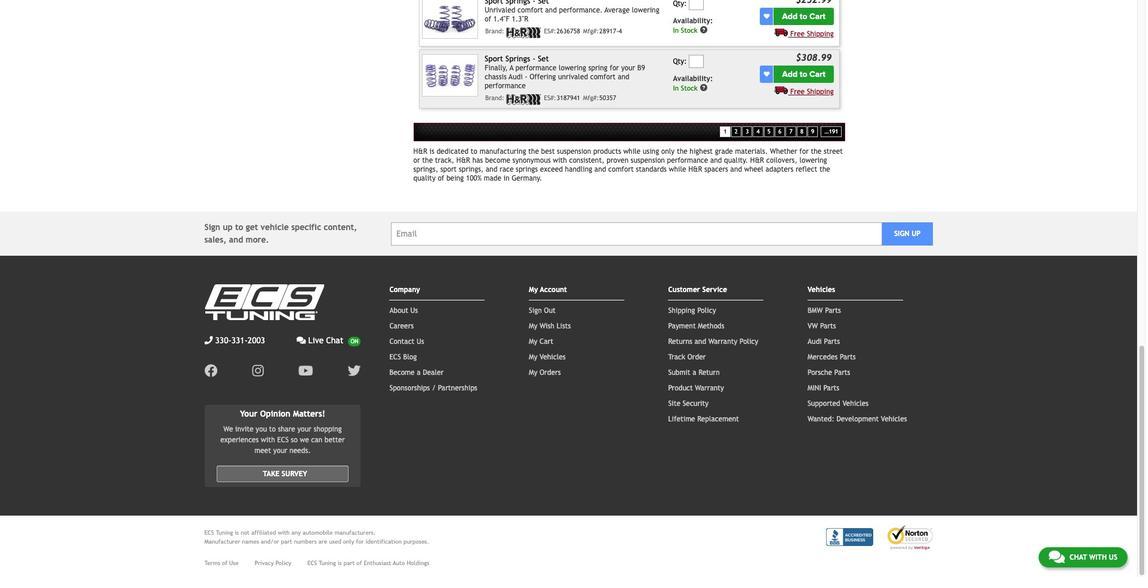 Task type: vqa. For each thing, say whether or not it's contained in the screenshot.
'AND' in Sharing And Reminders button
no



Task type: locate. For each thing, give the bounding box(es) containing it.
2 horizontal spatial policy
[[740, 338, 759, 346]]

brand: down chassis at top
[[485, 95, 504, 102]]

lowering up 'unrivaled'
[[559, 64, 586, 72]]

1 vertical spatial warranty
[[695, 385, 724, 393]]

brand: for unrivaled comfort and performance. average lowering of 1.4"f 1.3"r
[[485, 28, 504, 35]]

a
[[417, 369, 421, 377], [693, 369, 696, 377]]

50357
[[599, 95, 616, 102]]

with up the meet
[[261, 436, 275, 445]]

content,
[[324, 223, 357, 232]]

0 vertical spatial add
[[782, 11, 798, 21]]

2 my from the top
[[529, 323, 538, 331]]

for
[[610, 64, 619, 72], [800, 148, 809, 156], [356, 539, 364, 546]]

tuning for part
[[319, 561, 336, 567]]

quality
[[414, 174, 436, 183]]

1 horizontal spatial 4
[[757, 128, 760, 135]]

chat
[[326, 336, 343, 346], [1070, 554, 1087, 562]]

2 vertical spatial is
[[338, 561, 342, 567]]

1 a from the left
[[417, 369, 421, 377]]

0 horizontal spatial a
[[417, 369, 421, 377]]

0 vertical spatial add to cart button
[[774, 8, 834, 25]]

0 vertical spatial us
[[410, 307, 418, 315]]

question sign image
[[700, 25, 708, 34]]

1 brand: from the top
[[485, 28, 504, 35]]

for right spring
[[610, 64, 619, 72]]

cart for unrivaled comfort and performance. average lowering of 1.4"f 1.3"r
[[810, 11, 826, 21]]

bmw
[[808, 307, 823, 315]]

0 vertical spatial mfg#:
[[583, 28, 599, 35]]

0 vertical spatial -
[[533, 54, 536, 63]]

take survey link
[[216, 466, 349, 483]]

porsche
[[808, 369, 832, 377]]

0 vertical spatial es#:
[[544, 28, 556, 35]]

sign for sign up to get vehicle specific content, sales, and more.
[[204, 223, 220, 232]]

0 vertical spatial shipping
[[807, 30, 834, 38]]

chat right "live"
[[326, 336, 343, 346]]

2 horizontal spatial sign
[[894, 230, 910, 238]]

2 mfg#: from the top
[[583, 95, 599, 102]]

free shipping right free shipping icon
[[791, 87, 834, 96]]

parts down porsche parts link
[[824, 385, 840, 393]]

springs, up "quality"
[[414, 166, 438, 174]]

in left question sign icon
[[673, 26, 679, 34]]

comfort inside sport springs - set finally, a performance lowering spring for your b9 chassis audi - offering unrivaled comfort and performance
[[590, 73, 616, 81]]

2 es#: from the top
[[544, 95, 556, 102]]

availability: in stock
[[673, 16, 713, 34], [673, 74, 713, 92]]

1.4"f
[[493, 15, 510, 24]]

availability: up question sign image on the top right
[[673, 74, 713, 83]]

up inside sign up to get vehicle specific content, sales, and more.
[[223, 223, 233, 232]]

1 free from the top
[[791, 30, 805, 38]]

1 horizontal spatial tuning
[[319, 561, 336, 567]]

shipping up $308.99
[[807, 30, 834, 38]]

chat right comments image
[[1070, 554, 1087, 562]]

porsche parts
[[808, 369, 850, 377]]

2 vertical spatial performance
[[667, 157, 708, 165]]

performance up offering
[[516, 64, 557, 72]]

sign inside sign up to get vehicle specific content, sales, and more.
[[204, 223, 220, 232]]

add to cart down $308.99
[[782, 69, 826, 79]]

0 vertical spatial lowering
[[632, 6, 660, 15]]

2 vertical spatial us
[[1109, 554, 1118, 562]]

1 horizontal spatial chat
[[1070, 554, 1087, 562]]

1 horizontal spatial part
[[344, 561, 355, 567]]

0 vertical spatial your
[[621, 64, 635, 72]]

comments image
[[1049, 550, 1065, 565]]

using
[[643, 148, 659, 156]]

street
[[824, 148, 843, 156]]

0 vertical spatial part
[[281, 539, 292, 546]]

lowering up reflect
[[800, 157, 827, 165]]

is down used on the bottom of page
[[338, 561, 342, 567]]

and down the "28917-"
[[618, 73, 630, 81]]

comments image
[[297, 337, 306, 345]]

warranty down return
[[695, 385, 724, 393]]

0 vertical spatial chat
[[326, 336, 343, 346]]

sponsorships / partnerships link
[[390, 385, 477, 393]]

names
[[242, 539, 259, 546]]

sport
[[485, 54, 503, 63]]

1 vertical spatial part
[[344, 561, 355, 567]]

h&r up wheel
[[750, 157, 764, 165]]

my wish lists link
[[529, 323, 571, 331]]

purposes.
[[404, 539, 429, 546]]

and inside unrivaled comfort and performance. average lowering of 1.4"f 1.3"r
[[545, 6, 557, 15]]

0 horizontal spatial springs,
[[414, 166, 438, 174]]

1 vertical spatial in
[[673, 84, 679, 92]]

comfort down the proven
[[608, 166, 634, 174]]

availability: up question sign icon
[[673, 16, 713, 25]]

0 horizontal spatial sign
[[204, 223, 220, 232]]

free right free shipping image
[[791, 30, 805, 38]]

can
[[311, 436, 323, 445]]

add to cart for unrivaled comfort and performance. average lowering of 1.4"f 1.3"r
[[782, 11, 826, 21]]

ecs inside ecs tuning is not affiliated with any automobile manufacturers. manufacturer names and/or part numbers are used only for identification purposes.
[[204, 530, 214, 537]]

1 vertical spatial add to cart button
[[774, 65, 834, 83]]

parts for mini parts
[[824, 385, 840, 393]]

up
[[223, 223, 233, 232], [912, 230, 921, 238]]

1 vertical spatial suspension
[[631, 157, 665, 165]]

up inside button
[[912, 230, 921, 238]]

1 es#: from the top
[[544, 28, 556, 35]]

mini parts
[[808, 385, 840, 393]]

1 horizontal spatial -
[[533, 54, 536, 63]]

2 h&r - corporate logo image from the top
[[507, 95, 541, 105]]

0 horizontal spatial only
[[343, 539, 354, 546]]

1 vertical spatial mfg#:
[[583, 95, 599, 102]]

0 vertical spatial only
[[661, 148, 675, 156]]

your left b9
[[621, 64, 635, 72]]

terms of use link
[[204, 559, 239, 568]]

0 horizontal spatial lowering
[[559, 64, 586, 72]]

None text field
[[689, 55, 704, 68]]

parts for vw parts
[[820, 323, 836, 331]]

ecs for ecs tuning is not affiliated with any automobile manufacturers. manufacturer names and/or part numbers are used only for identification purposes.
[[204, 530, 214, 537]]

ecs up manufacturer
[[204, 530, 214, 537]]

with left 'any'
[[278, 530, 290, 537]]

my left wish
[[529, 323, 538, 331]]

in
[[504, 174, 510, 183]]

of left 1.4"f
[[485, 15, 491, 24]]

comfort down spring
[[590, 73, 616, 81]]

enthusiast
[[364, 561, 391, 567]]

0 vertical spatial performance
[[516, 64, 557, 72]]

in down "qty:"
[[673, 84, 679, 92]]

- left offering
[[525, 73, 528, 81]]

2 vertical spatial for
[[356, 539, 364, 546]]

1 vertical spatial h&r - corporate logo image
[[507, 95, 541, 105]]

ecs inside we invite you to share your shopping experiences with ecs so we can better meet your needs.
[[277, 436, 289, 445]]

us right contact
[[417, 338, 424, 346]]

suspension down using
[[631, 157, 665, 165]]

ecs left blog
[[390, 354, 401, 362]]

0 horizontal spatial audi
[[509, 73, 523, 81]]

question sign image
[[700, 83, 708, 92]]

to down $308.99
[[800, 69, 808, 79]]

my for my cart
[[529, 338, 538, 346]]

1 add from the top
[[782, 11, 798, 21]]

1 availability: from the top
[[673, 16, 713, 25]]

audi down vw
[[808, 338, 822, 346]]

1 horizontal spatial up
[[912, 230, 921, 238]]

0 horizontal spatial part
[[281, 539, 292, 546]]

tuning up manufacturer
[[216, 530, 233, 537]]

for inside h&r is dedicated to manufacturing the best suspension products while using only the highest grade materials. whether for the street or the track, h&r has become synonymous with consistent, proven suspension performance and quality. h&r coilovers, lowering springs, sport springs, and race springs exceed handling and comfort standards while h&r spacers and wheel adapters reflect the quality of being 100% made in germany.
[[800, 148, 809, 156]]

springs
[[506, 54, 530, 63]]

1 mfg#: from the top
[[583, 28, 599, 35]]

shopping
[[314, 426, 342, 434]]

sign
[[204, 223, 220, 232], [894, 230, 910, 238], [529, 307, 542, 315]]

1 add to cart button from the top
[[774, 8, 834, 25]]

with inside h&r is dedicated to manufacturing the best suspension products while using only the highest grade materials. whether for the street or the track, h&r has become synonymous with consistent, proven suspension performance and quality. h&r coilovers, lowering springs, sport springs, and race springs exceed handling and comfort standards while h&r spacers and wheel adapters reflect the quality of being 100% made in germany.
[[553, 157, 567, 165]]

policy for shipping policy
[[697, 307, 716, 315]]

and up 2636758
[[545, 6, 557, 15]]

0 horizontal spatial chat
[[326, 336, 343, 346]]

with up "exceed"
[[553, 157, 567, 165]]

the left highest
[[677, 148, 688, 156]]

cart for finally, a performance lowering spring for your b9 chassis audi - offering unrivaled comfort and performance
[[810, 69, 826, 79]]

1 vertical spatial only
[[343, 539, 354, 546]]

a left dealer
[[417, 369, 421, 377]]

supported
[[808, 400, 841, 409]]

1 vertical spatial availability:
[[673, 74, 713, 83]]

h&r - corporate logo image down 1.3"r
[[507, 28, 541, 38]]

brand: down 1.4"f
[[485, 28, 504, 35]]

us right comments image
[[1109, 554, 1118, 562]]

0 vertical spatial h&r - corporate logo image
[[507, 28, 541, 38]]

1 vertical spatial es#:
[[544, 95, 556, 102]]

warranty down the methods
[[709, 338, 738, 346]]

1 vertical spatial while
[[669, 166, 686, 174]]

vehicles
[[808, 286, 835, 294], [540, 354, 566, 362], [843, 400, 869, 409], [881, 416, 907, 424]]

2 vertical spatial your
[[273, 447, 287, 456]]

0 vertical spatial availability: in stock
[[673, 16, 713, 34]]

1 horizontal spatial policy
[[697, 307, 716, 315]]

5 my from the top
[[529, 369, 538, 377]]

add to cart for finally, a performance lowering spring for your b9 chassis audi - offering unrivaled comfort and performance
[[782, 69, 826, 79]]

sport springs - set finally, a performance lowering spring for your b9 chassis audi - offering unrivaled comfort and performance
[[485, 54, 645, 90]]

2 free from the top
[[791, 87, 805, 96]]

2 horizontal spatial for
[[800, 148, 809, 156]]

cart down $308.99
[[810, 69, 826, 79]]

lowering inside sport springs - set finally, a performance lowering spring for your b9 chassis audi - offering unrivaled comfort and performance
[[559, 64, 586, 72]]

free shipping image
[[775, 86, 788, 94]]

stock left question sign image on the top right
[[681, 84, 698, 92]]

with right comments image
[[1089, 554, 1107, 562]]

parts up porsche parts
[[840, 354, 856, 362]]

add to cart up free shipping image
[[782, 11, 826, 21]]

1 vertical spatial cart
[[810, 69, 826, 79]]

ecs tuning image
[[204, 285, 324, 321]]

is left 'dedicated'
[[430, 148, 435, 156]]

invite
[[235, 426, 254, 434]]

availability: for finally, a performance lowering spring for your b9 chassis audi - offering unrivaled comfort and performance
[[673, 74, 713, 83]]

part left enthusiast at the bottom left of the page
[[344, 561, 355, 567]]

to inside we invite you to share your shopping experiences with ecs so we can better meet your needs.
[[269, 426, 276, 434]]

mercedes
[[808, 354, 838, 362]]

manufacturing
[[480, 148, 526, 156]]

cart
[[810, 11, 826, 21], [810, 69, 826, 79], [540, 338, 553, 346]]

brand:
[[485, 28, 504, 35], [485, 95, 504, 102]]

handling
[[565, 166, 592, 174]]

1 vertical spatial is
[[235, 530, 239, 537]]

2 availability: from the top
[[673, 74, 713, 83]]

or
[[414, 157, 420, 165]]

orders
[[540, 369, 561, 377]]

comfort up 1.3"r
[[518, 6, 543, 15]]

3 my from the top
[[529, 338, 538, 346]]

parts for audi parts
[[824, 338, 840, 346]]

is inside ecs tuning is not affiliated with any automobile manufacturers. manufacturer names and/or part numbers are used only for identification purposes.
[[235, 530, 239, 537]]

and down quality.
[[731, 166, 742, 174]]

only right using
[[661, 148, 675, 156]]

twitter logo image
[[348, 365, 361, 378]]

1 in from the top
[[673, 26, 679, 34]]

add up free shipping icon
[[782, 69, 798, 79]]

tuning down are
[[319, 561, 336, 567]]

2 a from the left
[[693, 369, 696, 377]]

vw
[[808, 323, 818, 331]]

parts up mercedes parts
[[824, 338, 840, 346]]

average
[[605, 6, 630, 15]]

1 my from the top
[[529, 286, 538, 294]]

so
[[291, 436, 298, 445]]

mfg#:
[[583, 28, 599, 35], [583, 95, 599, 102]]

site security
[[668, 400, 709, 409]]

vehicles up orders
[[540, 354, 566, 362]]

for inside ecs tuning is not affiliated with any automobile manufacturers. manufacturer names and/or part numbers are used only for identification purposes.
[[356, 539, 364, 546]]

policy
[[697, 307, 716, 315], [740, 338, 759, 346], [276, 561, 291, 567]]

4
[[619, 28, 622, 35], [757, 128, 760, 135]]

es#: left 2636758
[[544, 28, 556, 35]]

1 vertical spatial chat
[[1070, 554, 1087, 562]]

0 vertical spatial cart
[[810, 11, 826, 21]]

0 vertical spatial for
[[610, 64, 619, 72]]

my vehicles link
[[529, 354, 566, 362]]

offering
[[530, 73, 556, 81]]

us for about us
[[410, 307, 418, 315]]

2 stock from the top
[[681, 84, 698, 92]]

1 vertical spatial lowering
[[559, 64, 586, 72]]

parts for porsche parts
[[835, 369, 850, 377]]

better
[[325, 436, 345, 445]]

shipping for finally, a performance lowering spring for your b9 chassis audi - offering unrivaled comfort and performance
[[807, 87, 834, 96]]

tuning inside ecs tuning is not affiliated with any automobile manufacturers. manufacturer names and/or part numbers are used only for identification purposes.
[[216, 530, 233, 537]]

None text field
[[689, 0, 704, 10]]

sign inside sign up button
[[894, 230, 910, 238]]

h&r - corporate logo image down offering
[[507, 95, 541, 105]]

track order link
[[668, 354, 706, 362]]

330-331-2003 link
[[204, 335, 265, 348]]

0 horizontal spatial tuning
[[216, 530, 233, 537]]

and up 'order'
[[695, 338, 706, 346]]

service
[[702, 286, 727, 294]]

2 horizontal spatial lowering
[[800, 157, 827, 165]]

submit
[[668, 369, 691, 377]]

1 vertical spatial audi
[[808, 338, 822, 346]]

lists
[[557, 323, 571, 331]]

1 vertical spatial your
[[297, 426, 312, 434]]

2 vertical spatial cart
[[540, 338, 553, 346]]

availability: in stock up "qty:"
[[673, 16, 713, 34]]

take survey button
[[216, 466, 349, 483]]

- left set
[[533, 54, 536, 63]]

to left get
[[235, 223, 243, 232]]

are
[[319, 539, 327, 546]]

lowering right average
[[632, 6, 660, 15]]

1 vertical spatial add to cart
[[782, 69, 826, 79]]

us for contact us
[[417, 338, 424, 346]]

and inside sign up to get vehicle specific content, sales, and more.
[[229, 235, 243, 245]]

meet
[[255, 447, 271, 456]]

while
[[623, 148, 641, 156], [669, 166, 686, 174]]

1 vertical spatial availability: in stock
[[673, 74, 713, 92]]

for down manufacturers.
[[356, 539, 364, 546]]

2 availability: in stock from the top
[[673, 74, 713, 92]]

highest
[[690, 148, 713, 156]]

0 horizontal spatial policy
[[276, 561, 291, 567]]

performance down chassis at top
[[485, 82, 526, 90]]

shipping
[[807, 30, 834, 38], [807, 87, 834, 96], [668, 307, 695, 315]]

performance
[[516, 64, 557, 72], [485, 82, 526, 90], [667, 157, 708, 165]]

lowering inside unrivaled comfort and performance. average lowering of 1.4"f 1.3"r
[[632, 6, 660, 15]]

0 vertical spatial availability:
[[673, 16, 713, 25]]

2 vertical spatial policy
[[276, 561, 291, 567]]

security
[[683, 400, 709, 409]]

0 horizontal spatial -
[[525, 73, 528, 81]]

2 add from the top
[[782, 69, 798, 79]]

8
[[800, 128, 804, 135]]

1 vertical spatial brand:
[[485, 95, 504, 102]]

with
[[553, 157, 567, 165], [261, 436, 275, 445], [278, 530, 290, 537], [1089, 554, 1107, 562]]

1 vertical spatial 4
[[757, 128, 760, 135]]

parts down mercedes parts
[[835, 369, 850, 377]]

numbers
[[294, 539, 317, 546]]

shipping down $308.99
[[807, 87, 834, 96]]

4 my from the top
[[529, 354, 538, 362]]

parts right vw
[[820, 323, 836, 331]]

es#: 2636758 mfg#: 28917-4
[[544, 28, 622, 35]]

2 vertical spatial lowering
[[800, 157, 827, 165]]

phone image
[[204, 337, 213, 345]]

my left orders
[[529, 369, 538, 377]]

products
[[593, 148, 621, 156]]

1 horizontal spatial a
[[693, 369, 696, 377]]

4 down average
[[619, 28, 622, 35]]

audi
[[509, 73, 523, 81], [808, 338, 822, 346]]

is left not
[[235, 530, 239, 537]]

my down my cart at the bottom left
[[529, 354, 538, 362]]

chassis
[[485, 73, 507, 81]]

the up synonymous
[[528, 148, 539, 156]]

only down manufacturers.
[[343, 539, 354, 546]]

policy inside privacy policy link
[[276, 561, 291, 567]]

1 vertical spatial policy
[[740, 338, 759, 346]]

parts right the 'bmw'
[[825, 307, 841, 315]]

ecs blog
[[390, 354, 417, 362]]

h&r - corporate logo image for unrivaled comfort and performance. average lowering of 1.4"f 1.3"r
[[507, 28, 541, 38]]

and inside sport springs - set finally, a performance lowering spring for your b9 chassis audi - offering unrivaled comfort and performance
[[618, 73, 630, 81]]

2 brand: from the top
[[485, 95, 504, 102]]

a left return
[[693, 369, 696, 377]]

h&r down highest
[[689, 166, 702, 174]]

1 add to cart from the top
[[782, 11, 826, 21]]

4 right "3"
[[757, 128, 760, 135]]

0 horizontal spatial up
[[223, 223, 233, 232]]

availability: in stock down "qty:"
[[673, 74, 713, 92]]

cart up $308.99
[[810, 11, 826, 21]]

1 vertical spatial stock
[[681, 84, 698, 92]]

2 add to cart from the top
[[782, 69, 826, 79]]

1 horizontal spatial springs,
[[459, 166, 484, 174]]

Email email field
[[391, 223, 882, 246]]

2 horizontal spatial is
[[430, 148, 435, 156]]

es#: for unrivaled comfort and performance. average lowering of 1.4"f 1.3"r
[[544, 28, 556, 35]]

1 availability: in stock from the top
[[673, 16, 713, 34]]

0 vertical spatial in
[[673, 26, 679, 34]]

with inside ecs tuning is not affiliated with any automobile manufacturers. manufacturer names and/or part numbers are used only for identification purposes.
[[278, 530, 290, 537]]

1 h&r - corporate logo image from the top
[[507, 28, 541, 38]]

ecs down numbers
[[307, 561, 317, 567]]

in for unrivaled comfort and performance. average lowering of 1.4"f 1.3"r
[[673, 26, 679, 34]]

my for my orders
[[529, 369, 538, 377]]

1 free shipping from the top
[[791, 30, 834, 38]]

es#:
[[544, 28, 556, 35], [544, 95, 556, 102]]

springs, up 100%
[[459, 166, 484, 174]]

mini
[[808, 385, 821, 393]]

1 vertical spatial for
[[800, 148, 809, 156]]

the
[[528, 148, 539, 156], [677, 148, 688, 156], [811, 148, 822, 156], [422, 157, 433, 165], [820, 166, 830, 174]]

2 vertical spatial comfort
[[608, 166, 634, 174]]

we
[[223, 426, 233, 434]]

1 vertical spatial free
[[791, 87, 805, 96]]

vehicles right development
[[881, 416, 907, 424]]

your up we
[[297, 426, 312, 434]]

1 vertical spatial shipping
[[807, 87, 834, 96]]

needs.
[[290, 447, 311, 456]]

performance inside h&r is dedicated to manufacturing the best suspension products while using only the highest grade materials. whether for the street or the track, h&r has become synonymous with consistent, proven suspension performance and quality. h&r coilovers, lowering springs, sport springs, and race springs exceed handling and comfort standards while h&r spacers and wheel adapters reflect the quality of being 100% made in germany.
[[667, 157, 708, 165]]

1 stock from the top
[[681, 26, 698, 34]]

1 horizontal spatial sign
[[529, 307, 542, 315]]

vw parts link
[[808, 323, 836, 331]]

for for h&r is dedicated to manufacturing the best suspension products while using only the highest grade materials. whether for the street or the track, h&r has become synonymous with consistent, proven suspension performance and quality. h&r coilovers, lowering springs, sport springs, and race springs exceed handling and comfort standards while h&r spacers and wheel adapters reflect the quality of being 100% made in germany.
[[800, 148, 809, 156]]

parts for bmw parts
[[825, 307, 841, 315]]

privacy policy link
[[255, 559, 291, 568]]

sport springs - set link
[[485, 54, 549, 63]]

1 horizontal spatial lowering
[[632, 6, 660, 15]]

shipping up payment
[[668, 307, 695, 315]]

1 vertical spatial add
[[782, 69, 798, 79]]

instagram logo image
[[252, 365, 264, 378]]

0 vertical spatial is
[[430, 148, 435, 156]]

mfg#: left 50357
[[583, 95, 599, 102]]

0 horizontal spatial for
[[356, 539, 364, 546]]

2 free shipping from the top
[[791, 87, 834, 96]]

2 in from the top
[[673, 84, 679, 92]]

free for finally, a performance lowering spring for your b9 chassis audi - offering unrivaled comfort and performance
[[791, 87, 805, 96]]

mfg#: left the "28917-"
[[583, 28, 599, 35]]

not
[[241, 530, 250, 537]]

1 horizontal spatial only
[[661, 148, 675, 156]]

0 vertical spatial audi
[[509, 73, 523, 81]]

h&r - corporate logo image
[[507, 28, 541, 38], [507, 95, 541, 105]]

partnerships
[[438, 385, 477, 393]]

1 vertical spatial performance
[[485, 82, 526, 90]]

up for sign up
[[912, 230, 921, 238]]

add to cart button for unrivaled comfort and performance. average lowering of 1.4"f 1.3"r
[[774, 8, 834, 25]]

1 horizontal spatial is
[[338, 561, 342, 567]]

become
[[390, 369, 415, 377]]

is for ecs tuning is not affiliated with any automobile manufacturers. manufacturer names and/or part numbers are used only for identification purposes.
[[235, 530, 239, 537]]

to right you
[[269, 426, 276, 434]]

part down 'any'
[[281, 539, 292, 546]]

methods
[[698, 323, 725, 331]]

0 horizontal spatial suspension
[[557, 148, 591, 156]]

2 add to cart button from the top
[[774, 65, 834, 83]]



Task type: describe. For each thing, give the bounding box(es) containing it.
only inside ecs tuning is not affiliated with any automobile manufacturers. manufacturer names and/or part numbers are used only for identification purposes.
[[343, 539, 354, 546]]

in for finally, a performance lowering spring for your b9 chassis audi - offering unrivaled comfort and performance
[[673, 84, 679, 92]]

free shipping for finally, a performance lowering spring for your b9 chassis audi - offering unrivaled comfort and performance
[[791, 87, 834, 96]]

of inside unrivaled comfort and performance. average lowering of 1.4"f 1.3"r
[[485, 15, 491, 24]]

submit a return link
[[668, 369, 720, 377]]

experiences
[[220, 436, 259, 445]]

100%
[[466, 174, 482, 183]]

add to wish list image
[[764, 71, 770, 77]]

ecs blog link
[[390, 354, 417, 362]]

privacy policy
[[255, 561, 291, 567]]

become a dealer link
[[390, 369, 444, 377]]

being
[[447, 174, 464, 183]]

a for become
[[417, 369, 421, 377]]

8 link
[[797, 126, 807, 137]]

sponsorships / partnerships
[[390, 385, 477, 393]]

vehicle
[[261, 223, 289, 232]]

1 horizontal spatial while
[[669, 166, 686, 174]]

/
[[432, 385, 436, 393]]

supported vehicles link
[[808, 400, 869, 409]]

wanted:
[[808, 416, 835, 424]]

audi parts link
[[808, 338, 840, 346]]

add for unrivaled comfort and performance. average lowering of 1.4"f 1.3"r
[[782, 11, 798, 21]]

has
[[473, 157, 483, 165]]

is inside h&r is dedicated to manufacturing the best suspension products while using only the highest grade materials. whether for the street or the track, h&r has become synonymous with consistent, proven suspension performance and quality. h&r coilovers, lowering springs, sport springs, and race springs exceed handling and comfort standards while h&r spacers and wheel adapters reflect the quality of being 100% made in germany.
[[430, 148, 435, 156]]

your opinion matters!
[[240, 410, 325, 419]]

comfort inside unrivaled comfort and performance. average lowering of 1.4"f 1.3"r
[[518, 6, 543, 15]]

…191 link
[[821, 126, 842, 137]]

automobile
[[303, 530, 333, 537]]

ecs for ecs tuning is part of enthusiast auto holdings
[[307, 561, 317, 567]]

is for ecs tuning is part of enthusiast auto holdings
[[338, 561, 342, 567]]

order
[[688, 354, 706, 362]]

parts for mercedes parts
[[840, 354, 856, 362]]

of inside h&r is dedicated to manufacturing the best suspension products while using only the highest grade materials. whether for the street or the track, h&r has become synonymous with consistent, proven suspension performance and quality. h&r coilovers, lowering springs, sport springs, and race springs exceed handling and comfort standards while h&r spacers and wheel adapters reflect the quality of being 100% made in germany.
[[438, 174, 444, 183]]

site
[[668, 400, 681, 409]]

1.3"r
[[512, 15, 529, 24]]

the right or
[[422, 157, 433, 165]]

7
[[790, 128, 793, 135]]

0 vertical spatial 4
[[619, 28, 622, 35]]

add to wish list image
[[764, 13, 770, 19]]

stock for finally, a performance lowering spring for your b9 chassis audi - offering unrivaled comfort and performance
[[681, 84, 698, 92]]

mfg#: for unrivaled comfort and performance. average lowering of 1.4"f 1.3"r
[[583, 28, 599, 35]]

audi inside sport springs - set finally, a performance lowering spring for your b9 chassis audi - offering unrivaled comfort and performance
[[509, 73, 523, 81]]

the right reflect
[[820, 166, 830, 174]]

1 link
[[720, 126, 731, 137]]

proven
[[607, 157, 629, 165]]

es#2636758 - 28917-4 - sport springs - set - unrivaled comfort and performance. average lowering of 1.4"f 1.3"r - h&r - audi image
[[422, 0, 478, 39]]

free shipping image
[[775, 28, 788, 36]]

your
[[240, 410, 258, 419]]

to inside sign up to get vehicle specific content, sales, and more.
[[235, 223, 243, 232]]

best
[[541, 148, 555, 156]]

standards
[[636, 166, 667, 174]]

unrivaled
[[485, 6, 516, 15]]

to inside h&r is dedicated to manufacturing the best suspension products while using only the highest grade materials. whether for the street or the track, h&r has become synonymous with consistent, proven suspension performance and quality. h&r coilovers, lowering springs, sport springs, and race springs exceed handling and comfort standards while h&r spacers and wheel adapters reflect the quality of being 100% made in germany.
[[471, 148, 478, 156]]

dealer
[[423, 369, 444, 377]]

opinion
[[260, 410, 290, 419]]

youtube logo image
[[298, 365, 313, 378]]

0 horizontal spatial your
[[273, 447, 287, 456]]

survey
[[282, 470, 307, 479]]

identification
[[366, 539, 402, 546]]

product warranty link
[[668, 385, 724, 393]]

part inside ecs tuning is not affiliated with any automobile manufacturers. manufacturer names and/or part numbers are used only for identification purposes.
[[281, 539, 292, 546]]

chat with us
[[1070, 554, 1118, 562]]

track
[[668, 354, 685, 362]]

chat inside live chat link
[[326, 336, 343, 346]]

wanted: development vehicles link
[[808, 416, 907, 424]]

tuning for not
[[216, 530, 233, 537]]

my cart
[[529, 338, 553, 346]]

vehicles up bmw parts
[[808, 286, 835, 294]]

availability: in stock for finally, a performance lowering spring for your b9 chassis audi - offering unrivaled comfort and performance
[[673, 74, 713, 92]]

coilovers,
[[766, 157, 798, 165]]

any
[[292, 530, 301, 537]]

lifetime replacement
[[668, 416, 739, 424]]

set
[[538, 54, 549, 63]]

lifetime
[[668, 416, 695, 424]]

use
[[229, 561, 239, 567]]

take survey
[[263, 470, 307, 479]]

h&r - corporate logo image for finally, a performance lowering spring for your b9 chassis audi - offering unrivaled comfort and performance
[[507, 95, 541, 105]]

2 link
[[731, 126, 742, 137]]

1 springs, from the left
[[414, 166, 438, 174]]

0 vertical spatial suspension
[[557, 148, 591, 156]]

6 link
[[775, 126, 785, 137]]

3 link
[[742, 126, 753, 137]]

shipping for unrivaled comfort and performance. average lowering of 1.4"f 1.3"r
[[807, 30, 834, 38]]

comfort inside h&r is dedicated to manufacturing the best suspension products while using only the highest grade materials. whether for the street or the track, h&r has become synonymous with consistent, proven suspension performance and quality. h&r coilovers, lowering springs, sport springs, and race springs exceed handling and comfort standards while h&r spacers and wheel adapters reflect the quality of being 100% made in germany.
[[608, 166, 634, 174]]

materials.
[[735, 148, 768, 156]]

es#3187941 - 50357 - sport springs - set  - finally, a performance lowering spring for your b9 chassis audi - offering unrivaled comfort and performance - h&r - audi image
[[422, 54, 478, 97]]

auto
[[393, 561, 405, 567]]

account
[[540, 286, 567, 294]]

mfg#: for finally, a performance lowering spring for your b9 chassis audi - offering unrivaled comfort and performance
[[583, 95, 599, 102]]

ecs tuning is not affiliated with any automobile manufacturers. manufacturer names and/or part numbers are used only for identification purposes.
[[204, 530, 429, 546]]

free shipping for unrivaled comfort and performance. average lowering of 1.4"f 1.3"r
[[791, 30, 834, 38]]

about us link
[[390, 307, 418, 315]]

and/or
[[261, 539, 279, 546]]

5 link
[[764, 126, 774, 137]]

free for unrivaled comfort and performance. average lowering of 1.4"f 1.3"r
[[791, 30, 805, 38]]

2 vertical spatial shipping
[[668, 307, 695, 315]]

sign for sign up
[[894, 230, 910, 238]]

sign for sign out
[[529, 307, 542, 315]]

with inside we invite you to share your shopping experiences with ecs so we can better meet your needs.
[[261, 436, 275, 445]]

chat inside chat with us link
[[1070, 554, 1087, 562]]

spacers
[[705, 166, 728, 174]]

my wish lists
[[529, 323, 571, 331]]

add to cart button for finally, a performance lowering spring for your b9 chassis audi - offering unrivaled comfort and performance
[[774, 65, 834, 83]]

es#: for finally, a performance lowering spring for your b9 chassis audi - offering unrivaled comfort and performance
[[544, 95, 556, 102]]

terms
[[204, 561, 220, 567]]

my for my wish lists
[[529, 323, 538, 331]]

my for my account
[[529, 286, 538, 294]]

of left enthusiast at the bottom left of the page
[[357, 561, 362, 567]]

for inside sport springs - set finally, a performance lowering spring for your b9 chassis audi - offering unrivaled comfort and performance
[[610, 64, 619, 72]]

porsche parts link
[[808, 369, 850, 377]]

h&r down 'dedicated'
[[456, 157, 470, 165]]

vehicles up wanted: development vehicles link
[[843, 400, 869, 409]]

facebook logo image
[[204, 365, 218, 378]]

more.
[[246, 235, 269, 245]]

availability: for unrivaled comfort and performance. average lowering of 1.4"f 1.3"r
[[673, 16, 713, 25]]

adapters
[[766, 166, 794, 174]]

policy for privacy policy
[[276, 561, 291, 567]]

payment methods link
[[668, 323, 725, 331]]

ecs for ecs blog
[[390, 354, 401, 362]]

consistent,
[[569, 157, 605, 165]]

get
[[246, 223, 258, 232]]

1 vertical spatial -
[[525, 73, 528, 81]]

h&r up or
[[414, 148, 427, 156]]

audi parts
[[808, 338, 840, 346]]

and down consistent,
[[595, 166, 606, 174]]

and up spacers
[[710, 157, 722, 165]]

1 horizontal spatial suspension
[[631, 157, 665, 165]]

privacy
[[255, 561, 274, 567]]

the left 'street'
[[811, 148, 822, 156]]

lowering inside h&r is dedicated to manufacturing the best suspension products while using only the highest grade materials. whether for the street or the track, h&r has become synonymous with consistent, proven suspension performance and quality. h&r coilovers, lowering springs, sport springs, and race springs exceed handling and comfort standards while h&r spacers and wheel adapters reflect the quality of being 100% made in germany.
[[800, 157, 827, 165]]

and up the made
[[486, 166, 498, 174]]

brand: for finally, a performance lowering spring for your b9 chassis audi - offering unrivaled comfort and performance
[[485, 95, 504, 102]]

share
[[278, 426, 295, 434]]

lifetime replacement link
[[668, 416, 739, 424]]

sign out
[[529, 307, 556, 315]]

synonymous
[[513, 157, 551, 165]]

wanted: development vehicles
[[808, 416, 907, 424]]

stock for unrivaled comfort and performance. average lowering of 1.4"f 1.3"r
[[681, 26, 698, 34]]

0 horizontal spatial while
[[623, 148, 641, 156]]

es#: 3187941 mfg#: 50357
[[544, 95, 616, 102]]

race
[[500, 166, 514, 174]]

to right add to wish list icon
[[800, 11, 808, 21]]

3
[[746, 128, 749, 135]]

add for finally, a performance lowering spring for your b9 chassis audi - offering unrivaled comfort and performance
[[782, 69, 798, 79]]

live chat link
[[297, 335, 361, 348]]

your inside sport springs - set finally, a performance lowering spring for your b9 chassis audi - offering unrivaled comfort and performance
[[621, 64, 635, 72]]

availability: in stock for unrivaled comfort and performance. average lowering of 1.4"f 1.3"r
[[673, 16, 713, 34]]

only inside h&r is dedicated to manufacturing the best suspension products while using only the highest grade materials. whether for the street or the track, h&r has become synonymous with consistent, proven suspension performance and quality. h&r coilovers, lowering springs, sport springs, and race springs exceed handling and comfort standards while h&r spacers and wheel adapters reflect the quality of being 100% made in germany.
[[661, 148, 675, 156]]

1 horizontal spatial your
[[297, 426, 312, 434]]

a for submit
[[693, 369, 696, 377]]

1 horizontal spatial audi
[[808, 338, 822, 346]]

we invite you to share your shopping experiences with ecs so we can better meet your needs.
[[220, 426, 345, 456]]

up for sign up to get vehicle specific content, sales, and more.
[[223, 223, 233, 232]]

of left use
[[222, 561, 227, 567]]

for for ecs tuning is not affiliated with any automobile manufacturers. manufacturer names and/or part numbers are used only for identification purposes.
[[356, 539, 364, 546]]

0 vertical spatial warranty
[[709, 338, 738, 346]]

mercedes parts link
[[808, 354, 856, 362]]

returns and warranty policy
[[668, 338, 759, 346]]

2 springs, from the left
[[459, 166, 484, 174]]

my orders
[[529, 369, 561, 377]]

become a dealer
[[390, 369, 444, 377]]

replacement
[[698, 416, 739, 424]]

my for my vehicles
[[529, 354, 538, 362]]

springs
[[516, 166, 538, 174]]

chat with us link
[[1039, 548, 1128, 568]]



